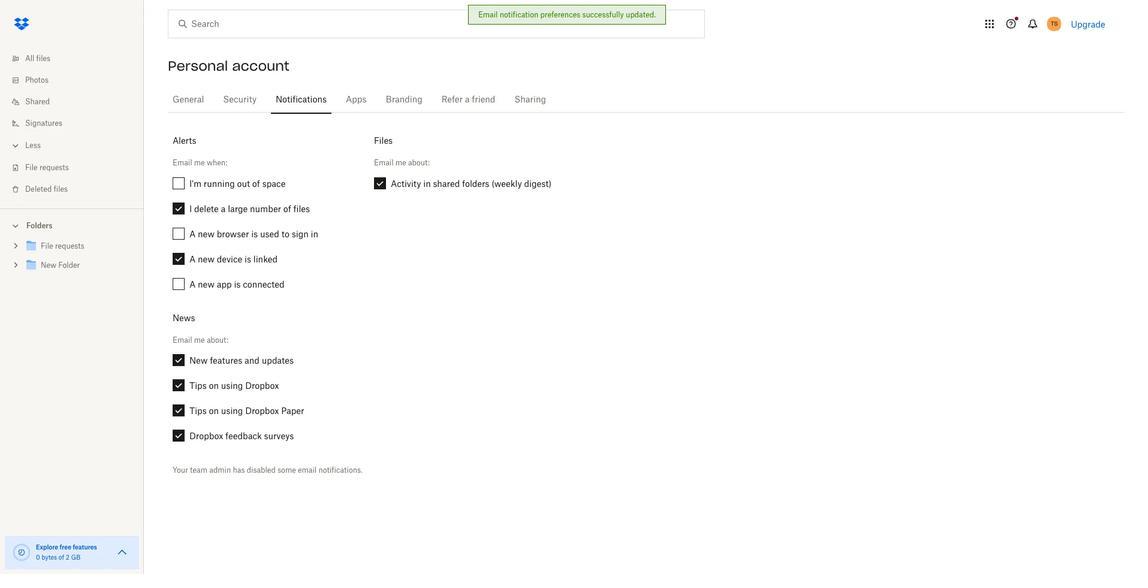 Task type: vqa. For each thing, say whether or not it's contained in the screenshot.
the bottommost New
yes



Task type: locate. For each thing, give the bounding box(es) containing it.
tips down tips on using dropbox
[[189, 406, 207, 416]]

file requests link up new folder link
[[24, 239, 134, 255]]

group containing file requests
[[0, 234, 144, 284]]

email me about : down news
[[173, 336, 228, 345]]

is right app
[[234, 279, 241, 289]]

0 horizontal spatial files
[[36, 55, 50, 62]]

on down new features and updates
[[209, 381, 219, 391]]

1 horizontal spatial new
[[189, 356, 208, 366]]

: up running
[[225, 159, 227, 168]]

0 vertical spatial tips
[[189, 381, 207, 391]]

using
[[221, 381, 243, 391], [221, 406, 243, 416]]

new inside news group
[[189, 356, 208, 366]]

(weekly
[[492, 178, 522, 189]]

signatures link
[[10, 113, 144, 134]]

a for a new device is linked
[[189, 254, 196, 264]]

of
[[252, 178, 260, 189], [283, 204, 291, 214], [59, 555, 64, 561]]

1 horizontal spatial files
[[54, 186, 68, 193]]

requests up folder
[[55, 243, 84, 250]]

new
[[198, 229, 215, 239], [198, 254, 215, 264], [198, 279, 215, 289]]

tips for tips on using dropbox
[[189, 381, 207, 391]]

a new device is linked
[[189, 254, 278, 264]]

file down the 'folders'
[[41, 243, 53, 250]]

me
[[194, 159, 205, 168], [396, 159, 406, 168], [194, 336, 205, 345]]

me left when
[[194, 159, 205, 168]]

dropbox up 'surveys'
[[245, 406, 279, 416]]

is for device
[[245, 254, 251, 264]]

a inside group
[[221, 204, 226, 214]]

1 vertical spatial a
[[189, 254, 196, 264]]

email me about : up activity
[[374, 159, 430, 168]]

3 new from the top
[[198, 279, 215, 289]]

less image
[[10, 140, 22, 152]]

1 vertical spatial email me about :
[[173, 336, 228, 345]]

1 vertical spatial new
[[189, 356, 208, 366]]

email for alerts
[[173, 159, 192, 168]]

large
[[228, 204, 248, 214]]

updates
[[262, 356, 294, 366]]

2 a from the top
[[189, 254, 196, 264]]

2 tips from the top
[[189, 406, 207, 416]]

email
[[478, 10, 498, 19], [173, 159, 192, 168], [374, 159, 394, 168], [173, 336, 192, 345]]

a left app
[[189, 279, 196, 289]]

new
[[41, 262, 56, 269], [189, 356, 208, 366]]

dropbox up team
[[189, 431, 223, 441]]

file inside list
[[25, 164, 38, 171]]

me down news
[[194, 336, 205, 345]]

1 vertical spatial new
[[198, 254, 215, 264]]

of for a
[[283, 204, 291, 214]]

0 vertical spatial in
[[423, 178, 431, 189]]

a left large
[[221, 204, 226, 214]]

1 using from the top
[[221, 381, 243, 391]]

file inside 'group'
[[41, 243, 53, 250]]

and
[[245, 356, 260, 366]]

email down news
[[173, 336, 192, 345]]

features left and in the left bottom of the page
[[210, 356, 242, 366]]

requests
[[40, 164, 69, 171], [55, 243, 84, 250]]

about up new features and updates
[[207, 336, 227, 345]]

: up new features and updates
[[227, 336, 228, 345]]

1 vertical spatial using
[[221, 406, 243, 416]]

about for news
[[207, 336, 227, 345]]

1 new from the top
[[198, 229, 215, 239]]

activity
[[391, 178, 421, 189]]

file requests link up deleted files
[[10, 157, 144, 179]]

number
[[250, 204, 281, 214]]

1 vertical spatial is
[[245, 254, 251, 264]]

is
[[251, 229, 258, 239], [245, 254, 251, 264], [234, 279, 241, 289]]

1 a from the top
[[189, 229, 196, 239]]

out
[[237, 178, 250, 189]]

dropbox for tips on using dropbox paper
[[245, 406, 279, 416]]

account
[[232, 58, 289, 74]]

on for tips on using dropbox
[[209, 381, 219, 391]]

gb
[[71, 555, 80, 561]]

a
[[189, 229, 196, 239], [189, 254, 196, 264], [189, 279, 196, 289]]

dropbox down and in the left bottom of the page
[[245, 381, 279, 391]]

email down the files
[[374, 159, 394, 168]]

is for browser
[[251, 229, 258, 239]]

group
[[0, 234, 144, 284]]

me for news
[[194, 336, 205, 345]]

dropbox for tips on using dropbox
[[245, 381, 279, 391]]

successfully
[[582, 10, 624, 19]]

i
[[189, 204, 192, 214]]

a down the i
[[189, 229, 196, 239]]

1 on from the top
[[209, 381, 219, 391]]

files right deleted
[[54, 186, 68, 193]]

of right out
[[252, 178, 260, 189]]

new up tips on using dropbox
[[189, 356, 208, 366]]

0 horizontal spatial features
[[73, 544, 97, 551]]

1 vertical spatial tips
[[189, 406, 207, 416]]

a new browser is used to sign in
[[189, 229, 318, 239]]

2 on from the top
[[209, 406, 219, 416]]

features inside news group
[[210, 356, 242, 366]]

in right sign on the top left of the page
[[311, 229, 318, 239]]

3 a from the top
[[189, 279, 196, 289]]

of for features
[[59, 555, 64, 561]]

0 vertical spatial about
[[408, 159, 428, 168]]

a left device
[[189, 254, 196, 264]]

is left "used"
[[251, 229, 258, 239]]

new down delete
[[198, 229, 215, 239]]

1 horizontal spatial about
[[408, 159, 428, 168]]

new for app
[[198, 279, 215, 289]]

1 horizontal spatial in
[[423, 178, 431, 189]]

app
[[217, 279, 232, 289]]

0 horizontal spatial a
[[221, 204, 226, 214]]

of right number
[[283, 204, 291, 214]]

updated.
[[626, 10, 656, 19]]

notification
[[500, 10, 539, 19]]

folders button
[[0, 216, 144, 234]]

0 horizontal spatial file
[[25, 164, 38, 171]]

me for alerts
[[194, 159, 205, 168]]

0 vertical spatial using
[[221, 381, 243, 391]]

0 vertical spatial a
[[465, 96, 470, 104]]

preferences
[[540, 10, 581, 19]]

0 horizontal spatial email me about :
[[173, 336, 228, 345]]

1 vertical spatial features
[[73, 544, 97, 551]]

on for tips on using dropbox paper
[[209, 406, 219, 416]]

file down less on the top
[[25, 164, 38, 171]]

file requests up new folder
[[41, 243, 84, 250]]

0 vertical spatial of
[[252, 178, 260, 189]]

files right all
[[36, 55, 50, 62]]

1 vertical spatial a
[[221, 204, 226, 214]]

1 horizontal spatial file
[[41, 243, 53, 250]]

tips
[[189, 381, 207, 391], [189, 406, 207, 416]]

0 vertical spatial new
[[198, 229, 215, 239]]

files up sign on the top left of the page
[[294, 204, 310, 214]]

file requests link
[[10, 157, 144, 179], [24, 239, 134, 255]]

requests up deleted files
[[40, 164, 69, 171]]

disabled
[[247, 466, 276, 475]]

1 vertical spatial in
[[311, 229, 318, 239]]

2 vertical spatial a
[[189, 279, 196, 289]]

0 vertical spatial dropbox
[[245, 381, 279, 391]]

a inside tab
[[465, 96, 470, 104]]

2 vertical spatial of
[[59, 555, 64, 561]]

dropbox
[[245, 381, 279, 391], [245, 406, 279, 416], [189, 431, 223, 441]]

apps tab
[[341, 86, 371, 115]]

features up gb at the bottom of page
[[73, 544, 97, 551]]

0 vertical spatial on
[[209, 381, 219, 391]]

1 horizontal spatial email me about :
[[374, 159, 430, 168]]

tips down new features and updates
[[189, 381, 207, 391]]

1 vertical spatial dropbox
[[245, 406, 279, 416]]

1 vertical spatial about
[[207, 336, 227, 345]]

in
[[423, 178, 431, 189], [311, 229, 318, 239]]

1 vertical spatial file
[[41, 243, 53, 250]]

1 vertical spatial files
[[54, 186, 68, 193]]

tips on using dropbox
[[189, 381, 279, 391]]

1 horizontal spatial features
[[210, 356, 242, 366]]

0 vertical spatial email me about :
[[374, 159, 430, 168]]

2 horizontal spatial files
[[294, 204, 310, 214]]

email for news
[[173, 336, 192, 345]]

me up activity
[[396, 159, 406, 168]]

tab list
[[168, 84, 1125, 115]]

about up activity
[[408, 159, 428, 168]]

0 horizontal spatial of
[[59, 555, 64, 561]]

: for files
[[428, 159, 430, 168]]

0 vertical spatial a
[[189, 229, 196, 239]]

new inside new folder link
[[41, 262, 56, 269]]

ts
[[1051, 20, 1058, 28]]

1 vertical spatial of
[[283, 204, 291, 214]]

2 vertical spatial is
[[234, 279, 241, 289]]

tips on using dropbox paper
[[189, 406, 304, 416]]

0 vertical spatial features
[[210, 356, 242, 366]]

2 horizontal spatial of
[[283, 204, 291, 214]]

a right refer
[[465, 96, 470, 104]]

1 vertical spatial on
[[209, 406, 219, 416]]

on
[[209, 381, 219, 391], [209, 406, 219, 416]]

is left linked on the left top of the page
[[245, 254, 251, 264]]

new left app
[[198, 279, 215, 289]]

0 vertical spatial files
[[36, 55, 50, 62]]

list containing all files
[[0, 41, 144, 209]]

on down tips on using dropbox
[[209, 406, 219, 416]]

files for deleted files
[[54, 186, 68, 193]]

new left folder
[[41, 262, 56, 269]]

0 horizontal spatial in
[[311, 229, 318, 239]]

: up activity in shared folders (weekly digest)
[[428, 159, 430, 168]]

email me about : for news
[[173, 336, 228, 345]]

ts button
[[1045, 14, 1064, 34]]

shared
[[433, 178, 460, 189]]

2 new from the top
[[198, 254, 215, 264]]

0 vertical spatial file
[[25, 164, 38, 171]]

file requests inside 'group'
[[41, 243, 84, 250]]

new left device
[[198, 254, 215, 264]]

of left 2
[[59, 555, 64, 561]]

2 vertical spatial new
[[198, 279, 215, 289]]

using down new features and updates
[[221, 381, 243, 391]]

some
[[278, 466, 296, 475]]

me for files
[[396, 159, 406, 168]]

1 tips from the top
[[189, 381, 207, 391]]

news group
[[168, 354, 360, 455]]

file requests up deleted files
[[25, 164, 69, 171]]

in left the shared on the top left of page
[[423, 178, 431, 189]]

shared link
[[10, 91, 144, 113]]

0 horizontal spatial about
[[207, 336, 227, 345]]

1 horizontal spatial of
[[252, 178, 260, 189]]

about for files
[[408, 159, 428, 168]]

of inside 'explore free features 0 bytes of 2 gb'
[[59, 555, 64, 561]]

email me about :
[[374, 159, 430, 168], [173, 336, 228, 345]]

2 vertical spatial files
[[294, 204, 310, 214]]

using down tips on using dropbox
[[221, 406, 243, 416]]

0 vertical spatial new
[[41, 262, 56, 269]]

photos link
[[10, 70, 144, 91]]

used
[[260, 229, 279, 239]]

list
[[0, 41, 144, 209]]

when
[[207, 159, 225, 168]]

features
[[210, 356, 242, 366], [73, 544, 97, 551]]

0 horizontal spatial new
[[41, 262, 56, 269]]

about
[[408, 159, 428, 168], [207, 336, 227, 345]]

0 vertical spatial is
[[251, 229, 258, 239]]

email down alerts
[[173, 159, 192, 168]]

explore
[[36, 544, 58, 551]]

a
[[465, 96, 470, 104], [221, 204, 226, 214]]

activity in shared folders (weekly digest)
[[391, 178, 552, 189]]

file requests
[[25, 164, 69, 171], [41, 243, 84, 250]]

has
[[233, 466, 245, 475]]

security
[[223, 96, 257, 104]]

folders
[[26, 221, 52, 230]]

using for tips on using dropbox paper
[[221, 406, 243, 416]]

2 using from the top
[[221, 406, 243, 416]]

surveys
[[264, 431, 294, 441]]

1 horizontal spatial a
[[465, 96, 470, 104]]

files
[[36, 55, 50, 62], [54, 186, 68, 193], [294, 204, 310, 214]]

1 vertical spatial file requests
[[41, 243, 84, 250]]



Task type: describe. For each thing, give the bounding box(es) containing it.
features inside 'explore free features 0 bytes of 2 gb'
[[73, 544, 97, 551]]

alerts
[[173, 135, 196, 146]]

email me when :
[[173, 159, 227, 168]]

all files link
[[10, 48, 144, 70]]

quota usage element
[[12, 543, 31, 562]]

a for a new app is connected
[[189, 279, 196, 289]]

personal account
[[168, 58, 289, 74]]

bytes
[[42, 555, 57, 561]]

upgrade link
[[1071, 19, 1106, 29]]

linked
[[253, 254, 278, 264]]

feedback
[[225, 431, 262, 441]]

friend
[[472, 96, 495, 104]]

using for tips on using dropbox
[[221, 381, 243, 391]]

running
[[204, 178, 235, 189]]

shared
[[25, 98, 50, 106]]

general
[[173, 96, 204, 104]]

refer a friend tab
[[437, 86, 500, 115]]

new folder link
[[24, 258, 134, 274]]

device
[[217, 254, 242, 264]]

1 vertical spatial file requests link
[[24, 239, 134, 255]]

branding tab
[[381, 86, 427, 115]]

browser
[[217, 229, 249, 239]]

deleted files
[[25, 186, 68, 193]]

i delete a large number of files
[[189, 204, 310, 214]]

new for browser
[[198, 229, 215, 239]]

admin
[[209, 466, 231, 475]]

tips for tips on using dropbox paper
[[189, 406, 207, 416]]

paper
[[281, 406, 304, 416]]

0 vertical spatial file requests
[[25, 164, 69, 171]]

new folder
[[41, 262, 80, 269]]

notifications
[[276, 96, 327, 104]]

team
[[190, 466, 207, 475]]

files for all files
[[36, 55, 50, 62]]

2 vertical spatial dropbox
[[189, 431, 223, 441]]

branding
[[386, 96, 423, 104]]

space
[[262, 178, 286, 189]]

1 vertical spatial requests
[[55, 243, 84, 250]]

new for new folder
[[41, 262, 56, 269]]

Search text field
[[191, 17, 680, 31]]

folders
[[462, 178, 489, 189]]

email for files
[[374, 159, 394, 168]]

sharing
[[515, 96, 546, 104]]

new features and updates
[[189, 356, 294, 366]]

deleted
[[25, 186, 52, 193]]

deleted files link
[[10, 179, 144, 200]]

files inside alerts group
[[294, 204, 310, 214]]

i'm running out of space
[[189, 178, 286, 189]]

folder
[[58, 262, 80, 269]]

connected
[[243, 279, 285, 289]]

security tab
[[218, 86, 261, 115]]

a for a new browser is used to sign in
[[189, 229, 196, 239]]

news
[[173, 313, 195, 323]]

less
[[25, 142, 41, 149]]

: for alerts
[[225, 159, 227, 168]]

your
[[173, 466, 188, 475]]

email me about : for files
[[374, 159, 430, 168]]

i'm
[[189, 178, 201, 189]]

files
[[374, 135, 393, 146]]

0 vertical spatial file requests link
[[10, 157, 144, 179]]

0
[[36, 555, 40, 561]]

personal
[[168, 58, 228, 74]]

alerts group
[[168, 177, 360, 303]]

dropbox feedback surveys
[[189, 431, 294, 441]]

refer a friend
[[442, 96, 495, 104]]

explore free features 0 bytes of 2 gb
[[36, 544, 97, 561]]

is for app
[[234, 279, 241, 289]]

email left notification at the left of page
[[478, 10, 498, 19]]

2
[[66, 555, 69, 561]]

dropbox image
[[10, 12, 34, 36]]

in inside alerts group
[[311, 229, 318, 239]]

0 vertical spatial requests
[[40, 164, 69, 171]]

new for new features and updates
[[189, 356, 208, 366]]

email notification preferences successfully updated.
[[478, 10, 656, 19]]

free
[[60, 544, 71, 551]]

to
[[282, 229, 289, 239]]

new for device
[[198, 254, 215, 264]]

all
[[25, 55, 34, 62]]

apps
[[346, 96, 367, 104]]

digest)
[[524, 178, 552, 189]]

: for news
[[227, 336, 228, 345]]

refer
[[442, 96, 463, 104]]

signatures
[[25, 120, 62, 127]]

your team admin has disabled some email notifications.
[[173, 466, 363, 475]]

photos
[[25, 77, 49, 84]]

delete
[[194, 204, 219, 214]]

notifications.
[[319, 466, 363, 475]]

sharing tab
[[510, 86, 551, 115]]

email
[[298, 466, 317, 475]]

notifications tab
[[271, 86, 332, 115]]

a new app is connected
[[189, 279, 285, 289]]

general tab
[[168, 86, 209, 115]]

all files
[[25, 55, 50, 62]]

upgrade
[[1071, 19, 1106, 29]]

sign
[[292, 229, 309, 239]]

tab list containing general
[[168, 84, 1125, 115]]



